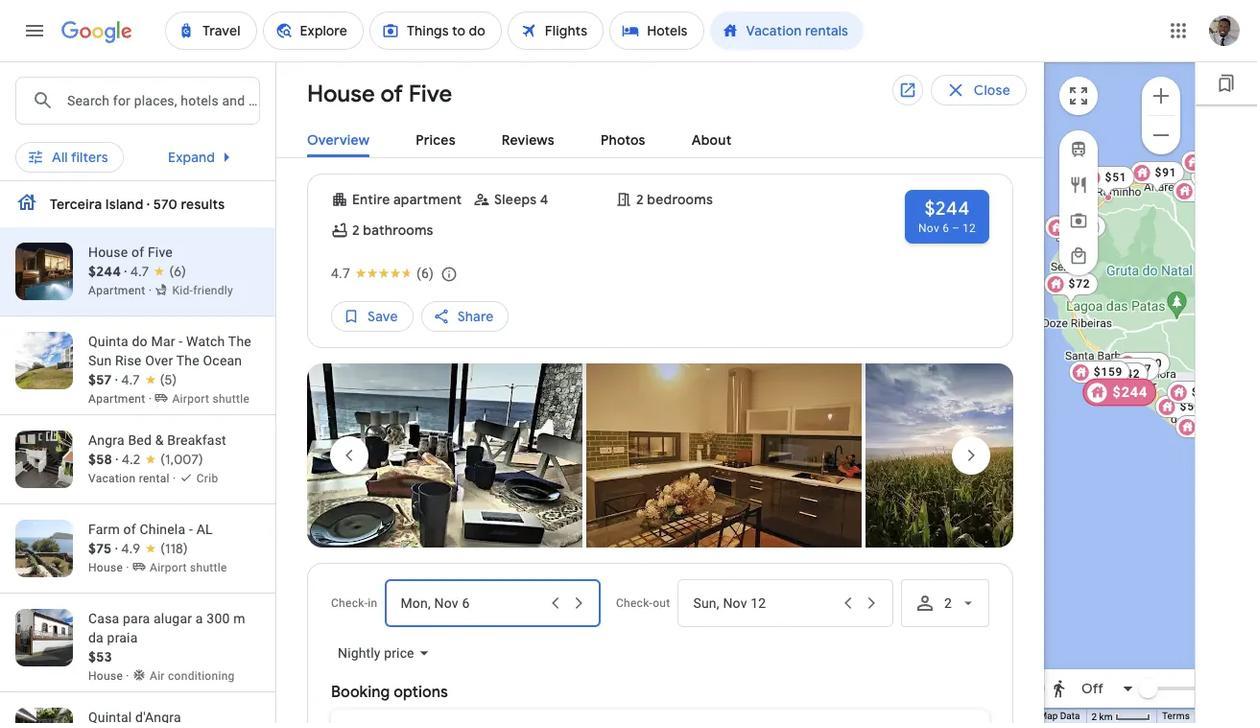 Task type: locate. For each thing, give the bounding box(es) containing it.
$244 up quinta
[[88, 263, 121, 280]]

1 horizontal spatial house
[[307, 80, 375, 108]]

· down rise
[[115, 371, 118, 389]]

2 filters from the top
[[71, 149, 108, 166]]

4.7 out of 5 stars from 6 reviews image
[[130, 262, 186, 281], [331, 264, 434, 283]]

$112 link
[[1045, 215, 1107, 248]]

$57 inside quinta do mar - watch the sun rise over the ocean $57 ·
[[88, 371, 112, 389]]

0 horizontal spatial -
[[179, 334, 183, 349]]

property type
[[288, 143, 376, 160]]

$243
[[1115, 386, 1144, 399]]

photo 7 image
[[866, 364, 1141, 548]]

list item
[[307, 364, 582, 553], [586, 364, 862, 553], [866, 364, 1141, 553]]

$51 link up $112
[[1080, 166, 1135, 199]]

apartment · down the house of five $244 ·
[[88, 284, 155, 297]]

rooms button
[[570, 136, 678, 167]]

2 km button
[[1086, 710, 1156, 724]]

of inside farm of chinela - al $75 ·
[[123, 522, 136, 537]]

mar
[[151, 334, 175, 349]]

$244 nov 6 – 12
[[918, 197, 976, 235]]

0 vertical spatial $51 link
[[1080, 166, 1135, 199]]

1 filters from the top
[[71, 143, 108, 160]]

0 horizontal spatial five
[[148, 245, 173, 260]]

$72
[[1069, 277, 1091, 291]]

airport for (5)
[[172, 392, 209, 406]]

- inside farm of chinela - al $75 ·
[[189, 522, 193, 537]]

km
[[1099, 712, 1113, 722]]

$57
[[1130, 363, 1152, 376], [1118, 368, 1140, 381], [88, 371, 112, 389], [1180, 400, 1202, 414]]

booking
[[331, 683, 390, 702]]

view larger map image
[[1067, 84, 1090, 107]]

- right mar
[[179, 334, 183, 349]]

300
[[207, 611, 230, 627]]

house up overview
[[307, 80, 375, 108]]

airport down (5)
[[172, 392, 209, 406]]

2 list item from the left
[[586, 364, 862, 553]]

vacation rental ·
[[88, 472, 179, 486]]

air
[[150, 670, 165, 683]]

Check-in text field
[[430, 76, 544, 120]]

five inside house of five heading
[[408, 80, 452, 108]]

house down terceira island · 570 results
[[88, 245, 128, 260]]

expand button
[[145, 134, 261, 180]]

results
[[181, 196, 225, 213]]

1 vertical spatial $244
[[88, 263, 121, 280]]

filters for all filters
[[71, 149, 108, 166]]

$244 up 6 – 12
[[924, 197, 970, 221]]

1 all from the top
[[52, 143, 68, 160]]

casa
[[88, 611, 119, 627]]

1 vertical spatial shuttle
[[190, 561, 227, 575]]

of down terceira island · 570 results
[[131, 245, 144, 260]]

angra bed & breakfast $58 ·
[[88, 433, 226, 468]]

(6) down bathrooms
[[416, 266, 434, 281]]

0 vertical spatial of
[[380, 80, 403, 108]]

0 vertical spatial -
[[179, 334, 183, 349]]

kid-friendly
[[172, 284, 233, 297]]

five inside the house of five $244 ·
[[148, 245, 173, 260]]

of inside house of five heading
[[380, 80, 403, 108]]

1 horizontal spatial five
[[408, 80, 452, 108]]

shuttle
[[213, 392, 250, 406], [190, 561, 227, 575]]

rating
[[492, 143, 529, 160]]

0 vertical spatial $244
[[924, 197, 970, 221]]

rooms
[[602, 143, 646, 160]]

the down watch at top
[[176, 353, 199, 368]]

0 vertical spatial house ·
[[88, 561, 132, 575]]

terceira island · 570 results
[[50, 196, 225, 213]]

1 vertical spatial $51
[[1184, 399, 1206, 413]]

tab list
[[276, 116, 1044, 158]]

0 vertical spatial shuttle
[[213, 392, 250, 406]]

$244 down $42
[[1113, 384, 1148, 401]]

· down terceira island · 570 results "heading"
[[124, 263, 127, 280]]

0 vertical spatial the
[[228, 334, 251, 349]]

1 vertical spatial $51 link
[[1159, 394, 1213, 417]]

airport shuttle down ocean
[[172, 392, 250, 406]]

· inside farm of chinela - al $75 ·
[[115, 540, 118, 558]]

2 horizontal spatial list item
[[866, 364, 1141, 553]]

all
[[52, 143, 68, 160], [52, 149, 68, 166]]

1 house · from the top
[[88, 561, 132, 575]]

0 horizontal spatial list item
[[307, 364, 582, 553]]

0 horizontal spatial 4.7 out of 5 stars from 6 reviews image
[[130, 262, 186, 281]]

airport shuttle down the (118)
[[150, 561, 227, 575]]

Check-in text field
[[401, 581, 543, 627]]

0 vertical spatial five
[[408, 80, 452, 108]]

1 vertical spatial the
[[176, 353, 199, 368]]

flora e fauna house, $67 image
[[1190, 165, 1245, 198]]

house inside the house of five $244 ·
[[88, 245, 128, 260]]

1 horizontal spatial $51 link
[[1159, 394, 1213, 417]]

the up ocean
[[228, 334, 251, 349]]

$244 inside map region
[[1113, 384, 1148, 401]]

apartment · down "4.7 out of 5 stars from 5 reviews" image
[[88, 392, 155, 406]]

(1)
[[111, 143, 126, 160]]

0 vertical spatial apartment ·
[[88, 284, 155, 297]]

of
[[380, 80, 403, 108], [131, 245, 144, 260], [123, 522, 136, 537]]

of inside the house of five $244 ·
[[131, 245, 144, 260]]

(6) up kid-
[[169, 263, 186, 280]]

2 check- from the left
[[616, 597, 653, 610]]

house · for air conditioning
[[88, 670, 132, 683]]

of right clear image
[[380, 80, 403, 108]]

rise
[[115, 353, 142, 368]]

airport shuttle
[[172, 392, 250, 406], [150, 561, 227, 575]]

shuttle down ocean
[[213, 392, 250, 406]]

apartment · for $244
[[88, 284, 155, 297]]

check-
[[331, 597, 368, 610], [616, 597, 653, 610]]

1 vertical spatial apartment ·
[[88, 392, 155, 406]]

terms link
[[1162, 711, 1190, 722]]

$42
[[1118, 368, 1140, 381]]

nov
[[918, 222, 939, 235]]

4.7 out of 5 stars from 6 reviews image up kid-
[[130, 262, 186, 281]]

$159 link
[[1069, 361, 1131, 384]]

2 inside button
[[1092, 712, 1097, 722]]

1 horizontal spatial check-
[[616, 597, 653, 610]]

house · down $53
[[88, 670, 132, 683]]

airport for (118)
[[150, 561, 187, 575]]

0 horizontal spatial $51 link
[[1080, 166, 1135, 199]]

$244 inside $244 nov 6 – 12
[[924, 197, 970, 221]]

1 vertical spatial five
[[148, 245, 173, 260]]

of for house of five
[[380, 80, 403, 108]]

amenities
[[719, 143, 783, 160]]

vacation
[[88, 472, 136, 486]]

1 vertical spatial of
[[131, 245, 144, 260]]

2 for 2 bathrooms
[[352, 222, 360, 239]]

0 vertical spatial $51
[[1105, 171, 1127, 184]]

five up prices
[[408, 80, 452, 108]]

-
[[179, 334, 183, 349], [189, 522, 193, 537]]

2 vertical spatial $244
[[1113, 384, 1148, 401]]

2 apartment · from the top
[[88, 392, 155, 406]]

main menu image
[[23, 19, 46, 42]]

· left 4.2
[[116, 451, 118, 468]]

all for all filters (1)
[[52, 143, 68, 160]]

2 inside popup button
[[944, 596, 952, 611]]

five up kid-
[[148, 245, 173, 260]]

1 vertical spatial airport
[[150, 561, 187, 575]]

· left 4.9
[[115, 540, 118, 558]]

guest rating button
[[417, 136, 562, 167]]

house for house of five $244 ·
[[88, 245, 128, 260]]

4.7 inside image
[[121, 371, 140, 389]]

terceira
[[50, 196, 102, 213]]

· inside the house of five $244 ·
[[124, 263, 127, 280]]

of up 4.9
[[123, 522, 136, 537]]

1 vertical spatial -
[[189, 522, 193, 537]]

check-out
[[616, 597, 670, 610]]

1 vertical spatial house ·
[[88, 670, 132, 683]]

2 all from the top
[[52, 149, 68, 166]]

0 vertical spatial house
[[307, 80, 375, 108]]

house inside heading
[[307, 80, 375, 108]]

0 horizontal spatial check-
[[331, 597, 368, 610]]

expand
[[168, 149, 215, 166]]

all filters
[[52, 149, 108, 166]]

1 horizontal spatial the
[[228, 334, 251, 349]]

1 horizontal spatial -
[[189, 522, 193, 537]]

airport down the (118)
[[150, 561, 187, 575]]

4.7 down island · 570
[[130, 263, 149, 280]]

0 horizontal spatial $244
[[88, 263, 121, 280]]

shuttle down al
[[190, 561, 227, 575]]

3 list item from the left
[[866, 364, 1141, 553]]

friendly
[[193, 284, 233, 297]]

4.7 for watch
[[121, 371, 140, 389]]

$91
[[1155, 166, 1177, 179]]

2 house · from the top
[[88, 670, 132, 683]]

the
[[228, 334, 251, 349], [176, 353, 199, 368]]

para
[[123, 611, 150, 627]]

m
[[233, 611, 245, 627]]

$244 for $244
[[1113, 384, 1148, 401]]

property
[[288, 143, 344, 160]]

airport shuttle for (5)
[[172, 392, 250, 406]]

house
[[307, 80, 375, 108], [88, 245, 128, 260]]

1 apartment · from the top
[[88, 284, 155, 297]]

clear image
[[325, 87, 348, 110]]

price button
[[149, 136, 247, 167]]

sort by
[[856, 143, 902, 160]]

4.7 down rise
[[121, 371, 140, 389]]

2 vertical spatial of
[[123, 522, 136, 537]]

five for house of five
[[408, 80, 452, 108]]

kid-
[[172, 284, 193, 297]]

1 horizontal spatial $244
[[924, 197, 970, 221]]

amenities button
[[686, 136, 816, 167]]

house · down '$75' at bottom left
[[88, 561, 132, 575]]

4.7
[[130, 263, 149, 280], [331, 266, 350, 281], [121, 371, 140, 389]]

nightly price button
[[322, 631, 445, 677]]

1 vertical spatial airport shuttle
[[150, 561, 227, 575]]

nightly price
[[338, 646, 414, 661]]

$51 link down $60
[[1159, 394, 1213, 417]]

map
[[1039, 711, 1058, 722]]

photo 5 image
[[307, 364, 582, 548]]

0 vertical spatial airport shuttle
[[172, 392, 250, 406]]

airport shuttle for (118)
[[150, 561, 227, 575]]

0 vertical spatial airport
[[172, 392, 209, 406]]

- left al
[[189, 522, 193, 537]]

2 bathrooms
[[352, 222, 433, 239]]

off button
[[1046, 666, 1140, 712]]

price
[[182, 143, 215, 160]]

1 vertical spatial house
[[88, 245, 128, 260]]

2 horizontal spatial $244
[[1113, 384, 1148, 401]]

1 horizontal spatial list item
[[586, 364, 862, 553]]

- inside quinta do mar - watch the sun rise over the ocean $57 ·
[[179, 334, 183, 349]]

filters inside form
[[71, 143, 108, 160]]

filters
[[71, 143, 108, 160], [71, 149, 108, 166]]

all filters button
[[15, 134, 123, 180]]

check- for out
[[616, 597, 653, 610]]

1 check- from the left
[[331, 597, 368, 610]]

$72 link
[[1044, 273, 1098, 305]]

all inside filters form
[[52, 143, 68, 160]]

0 horizontal spatial house
[[88, 245, 128, 260]]

4.7 out of 5 stars from 6 reviews image up the save at top left
[[331, 264, 434, 283]]

map data
[[1039, 711, 1080, 722]]



Task type: vqa. For each thing, say whether or not it's contained in the screenshot.


Task type: describe. For each thing, give the bounding box(es) containing it.
&
[[155, 433, 164, 448]]

4.2
[[122, 451, 140, 468]]

all filters (1)
[[52, 143, 126, 160]]

$42 link
[[1094, 363, 1148, 395]]

learn more about these reviews image
[[426, 251, 472, 297]]

bedrooms
[[647, 191, 713, 208]]

$81
[[1070, 221, 1091, 234]]

2 for 2 bedrooms
[[636, 191, 644, 208]]

6 – 12
[[943, 222, 976, 235]]

previous image
[[326, 433, 372, 479]]

(118)
[[160, 540, 188, 558]]

all for all filters
[[52, 149, 68, 166]]

terceira island · 570 results heading
[[50, 193, 225, 216]]

$60 link
[[1116, 352, 1170, 385]]

2 for 2
[[944, 596, 952, 611]]

save
[[368, 308, 398, 325]]

$58
[[88, 451, 112, 468]]

Check-out text field
[[693, 581, 836, 627]]

0 horizontal spatial (6)
[[169, 263, 186, 280]]

0 horizontal spatial $51
[[1105, 171, 1127, 184]]

sort
[[856, 143, 883, 160]]

4.9 out of 5 stars from 118 reviews image
[[121, 539, 188, 558]]

sort by button
[[823, 136, 935, 167]]

- for (118)
[[189, 522, 193, 537]]

$171 link
[[1167, 381, 1229, 414]]

of for farm of chinela - al $75 ·
[[123, 522, 136, 537]]

filters for all filters (1)
[[71, 143, 108, 160]]

rental ·
[[139, 472, 176, 486]]

farm of chinela - al $75 ·
[[88, 522, 213, 558]]

1 horizontal spatial 4.7 out of 5 stars from 6 reviews image
[[331, 264, 434, 283]]

4.7 up save button on the top
[[331, 266, 350, 281]]

1 horizontal spatial (6)
[[416, 266, 434, 281]]

check- for in
[[331, 597, 368, 610]]

off
[[1082, 680, 1103, 698]]

share
[[457, 308, 494, 325]]

alugar
[[154, 611, 192, 627]]

next image
[[948, 433, 994, 479]]

by
[[886, 143, 902, 160]]

vale dos milhafres - holiday home with sea view, $114 image
[[1195, 388, 1257, 420]]

type
[[347, 143, 376, 160]]

map data button
[[1039, 710, 1080, 724]]

house of five heading
[[292, 77, 452, 109]]

(5)
[[160, 371, 177, 389]]

house · for airport shuttle
[[88, 561, 132, 575]]

zoom in map image
[[1150, 84, 1173, 107]]

bathrooms
[[363, 222, 433, 239]]

4.7 out of 5 stars from 5 reviews image
[[121, 370, 177, 390]]

a
[[196, 611, 203, 627]]

$244 link
[[1083, 379, 1157, 406]]

share button
[[421, 294, 509, 340]]

do
[[132, 334, 148, 349]]

$91 link
[[1130, 161, 1185, 194]]

overview tab
[[307, 124, 370, 157]]

casa do chafariz image
[[1105, 194, 1112, 202]]

map region
[[990, 0, 1257, 724]]

(1,007)
[[161, 451, 203, 468]]

$81 link
[[1045, 216, 1099, 249]]

photos
[[601, 131, 645, 149]]

$244 inside the house of five $244 ·
[[88, 263, 121, 280]]

$171
[[1192, 386, 1221, 399]]

$244 for $244 nov 6 – 12
[[924, 197, 970, 221]]

shuttle for (5)
[[213, 392, 250, 406]]

2 bedrooms
[[636, 191, 713, 208]]

reviews
[[502, 131, 555, 149]]

$75
[[88, 540, 112, 558]]

price
[[384, 646, 414, 661]]

4.7 for ·
[[130, 263, 149, 280]]

2 km
[[1092, 712, 1115, 722]]

booking options
[[331, 683, 448, 702]]

house for house of five
[[307, 80, 375, 108]]

photos list
[[307, 364, 1141, 569]]

about
[[692, 131, 732, 149]]

$243 link
[[1090, 381, 1152, 404]]

open in new tab image
[[898, 81, 917, 99]]

house of five $244 ·
[[88, 245, 173, 280]]

air conditioning
[[150, 670, 235, 683]]

close
[[974, 82, 1010, 99]]

overview
[[307, 131, 370, 149]]

nightly
[[338, 646, 381, 661]]

4.2 out of 5 stars from 1,007 reviews image
[[122, 450, 203, 469]]

of for house of five $244 ·
[[131, 245, 144, 260]]

4
[[540, 191, 548, 208]]

angra
[[88, 433, 125, 448]]

$159
[[1094, 366, 1123, 379]]

$112
[[1070, 220, 1099, 233]]

entire
[[352, 191, 390, 208]]

0 horizontal spatial the
[[176, 353, 199, 368]]

breakfast
[[167, 433, 226, 448]]

praia
[[107, 630, 138, 646]]

casa para alugar a 300 m da praia $53
[[88, 611, 245, 666]]

farm
[[88, 522, 120, 537]]

check-in
[[331, 597, 377, 610]]

terms
[[1162, 711, 1190, 722]]

tab list containing overview
[[276, 116, 1044, 158]]

save button
[[331, 294, 413, 340]]

· inside quinta do mar - watch the sun rise over the ocean $57 ·
[[115, 371, 118, 389]]

property type button
[[255, 136, 409, 167]]

shuttle for (118)
[[190, 561, 227, 575]]

zoom out map image
[[1150, 123, 1173, 146]]

· inside 'angra bed & breakfast $58 ·'
[[116, 451, 118, 468]]

over
[[145, 353, 173, 368]]

close button
[[931, 75, 1027, 106]]

2 button
[[901, 580, 989, 628]]

photo 6 image
[[586, 364, 862, 548]]

guest rating
[[449, 143, 529, 160]]

filters form
[[15, 61, 935, 194]]

- for (5)
[[179, 334, 183, 349]]

quinta
[[88, 334, 128, 349]]

apartment · for $57
[[88, 392, 155, 406]]

chinela
[[140, 522, 185, 537]]

1 list item from the left
[[307, 364, 582, 553]]

watch
[[186, 334, 225, 349]]

island · 570
[[105, 196, 178, 213]]

prices
[[416, 131, 456, 149]]

2 for 2 km
[[1092, 712, 1097, 722]]

1 horizontal spatial $51
[[1184, 399, 1206, 413]]

Search for places, hotels and more text field
[[66, 78, 259, 124]]

five for house of five $244 ·
[[148, 245, 173, 260]]

sleeps 4
[[494, 191, 548, 208]]

$53
[[88, 649, 112, 666]]



